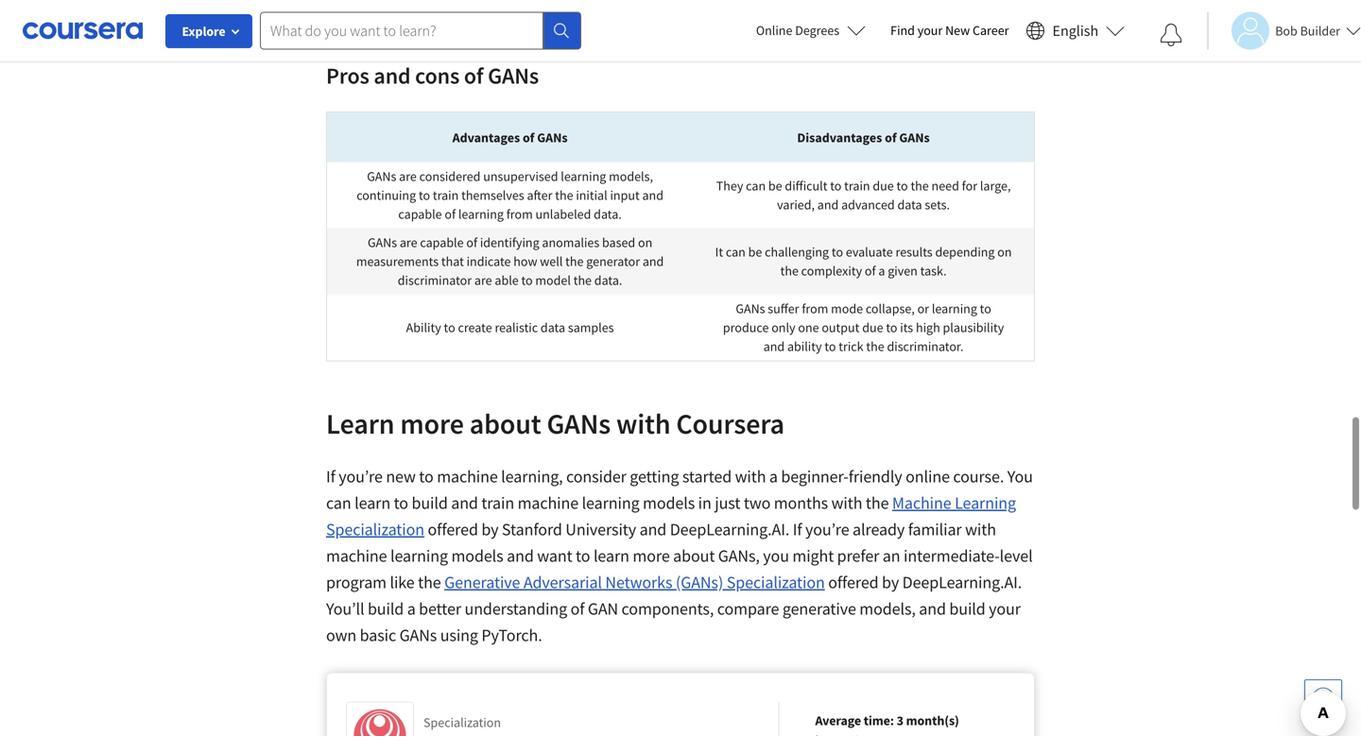 Task type: describe. For each thing, give the bounding box(es) containing it.
train inside gans are considered unsupervised learning models, continuing to train themselves after the initial input and capable of learning from unlabeled data.
[[433, 187, 459, 204]]

course.
[[954, 466, 1004, 487]]

they can be difficult to train due to the need for large, varied, and advanced data sets.
[[717, 177, 1011, 213]]

pytorch.
[[482, 625, 542, 646]]

to down new
[[394, 493, 408, 514]]

specialization inside machine learning specialization
[[326, 519, 425, 540]]

english button
[[1019, 0, 1133, 61]]

realistic
[[495, 319, 538, 336]]

can for it
[[726, 244, 746, 261]]

or
[[918, 300, 930, 317]]

of inside offered by deeplearning.ai. you'll build a better understanding of gan components, compare generative models, and build your own basic gans using pytorch.
[[571, 599, 585, 620]]

can inside if you're new to machine learning, consider getting started with a beginner-friendly online course. you can learn to build and train machine learning models in just two months with the
[[326, 493, 351, 514]]

find
[[891, 22, 915, 39]]

data. inside gans are considered unsupervised learning models, continuing to train themselves after the initial input and capable of learning from unlabeled data.
[[594, 206, 622, 223]]

from inside gans are considered unsupervised learning models, continuing to train themselves after the initial input and capable of learning from unlabeled data.
[[507, 206, 533, 223]]

deeplearning.ai. inside offered by stanford university and deeplearning.ai. if you're already familiar with machine learning models and want to learn more about gans, you might prefer an intermediate-level program like the
[[670, 519, 790, 540]]

with up two
[[735, 466, 766, 487]]

learning inside gans suffer from mode collapse, or learning to produce only one output due to its high plausibility and ability to trick the discriminator.
[[932, 300, 978, 317]]

online degrees button
[[741, 9, 881, 51]]

generative
[[783, 599, 857, 620]]

already
[[853, 519, 905, 540]]

learn for to
[[594, 546, 630, 567]]

for
[[962, 177, 978, 194]]

unlabeled
[[536, 206, 591, 223]]

you'll
[[326, 599, 364, 620]]

advantages of gans
[[453, 129, 568, 146]]

gans up 'advantages of gans'
[[488, 61, 539, 90]]

online degrees
[[756, 22, 840, 39]]

gan
[[588, 599, 619, 620]]

level
[[1000, 546, 1033, 567]]

What do you want to learn? text field
[[260, 12, 544, 50]]

ability to create realistic data samples
[[406, 319, 614, 336]]

to right difficult
[[831, 177, 842, 194]]

mode
[[831, 300, 863, 317]]

to inside gans are considered unsupervised learning models, continuing to train themselves after the initial input and capable of learning from unlabeled data.
[[419, 187, 430, 204]]

learning,
[[501, 466, 563, 487]]

an
[[883, 546, 901, 567]]

disadvantages of gans
[[798, 129, 930, 146]]

gans up unsupervised at left
[[537, 129, 568, 146]]

generator
[[587, 253, 640, 270]]

gans suffer from mode collapse, or learning to produce only one output due to its high plausibility and ability to trick the discriminator.
[[723, 300, 1005, 355]]

on inside gans are capable of identifying anomalies based on measurements that indicate how well the generator and discriminator are able to model the data.
[[638, 234, 653, 251]]

0 horizontal spatial more
[[400, 406, 464, 442]]

generative adversarial networks (gans) specialization
[[445, 572, 825, 593]]

pros
[[326, 61, 369, 90]]

english
[[1053, 21, 1099, 40]]

basic
[[360, 625, 396, 646]]

challenging
[[765, 244, 829, 261]]

after
[[527, 187, 553, 204]]

train inside they can be difficult to train due to the need for large, varied, and advanced data sets.
[[845, 177, 871, 194]]

getting
[[630, 466, 679, 487]]

offered by deeplearning.ai. you'll build a better understanding of gan components, compare generative models, and build your own basic gans using pytorch.
[[326, 572, 1022, 646]]

you're inside if you're new to machine learning, consider getting started with a beginner-friendly online course. you can learn to build and train machine learning models in just two months with the
[[339, 466, 383, 487]]

about inside offered by stanford university and deeplearning.ai. if you're already familiar with machine learning models and want to learn more about gans, you might prefer an intermediate-level program like the
[[673, 546, 715, 567]]

how
[[514, 253, 538, 270]]

own
[[326, 625, 357, 646]]

models inside if you're new to machine learning, consider getting started with a beginner-friendly online course. you can learn to build and train machine learning models in just two months with the
[[643, 493, 695, 514]]

to inside offered by stanford university and deeplearning.ai. if you're already familiar with machine learning models and want to learn more about gans, you might prefer an intermediate-level program like the
[[576, 546, 591, 567]]

might
[[793, 546, 834, 567]]

consider
[[566, 466, 627, 487]]

time:
[[864, 713, 895, 730]]

to right new
[[419, 466, 434, 487]]

bob builder button
[[1208, 12, 1362, 50]]

online
[[756, 22, 793, 39]]

unsupervised
[[483, 168, 558, 185]]

learning
[[955, 493, 1017, 514]]

month(s)
[[906, 713, 960, 730]]

university
[[566, 519, 637, 540]]

can for they
[[746, 177, 766, 194]]

offered for generative
[[829, 572, 879, 593]]

from inside gans suffer from mode collapse, or learning to produce only one output due to its high plausibility and ability to trick the discriminator.
[[802, 300, 829, 317]]

show notifications image
[[1161, 24, 1183, 46]]

in
[[699, 493, 712, 514]]

learning up initial
[[561, 168, 606, 185]]

gans inside gans suffer from mode collapse, or learning to produce only one output due to its high plausibility and ability to trick the discriminator.
[[736, 300, 766, 317]]

learn for can
[[355, 493, 391, 514]]

if you're new to machine learning, consider getting started with a beginner-friendly online course. you can learn to build and train machine learning models in just two months with the
[[326, 466, 1033, 514]]

models, inside gans are considered unsupervised learning models, continuing to train themselves after the initial input and capable of learning from unlabeled data.
[[609, 168, 653, 185]]

learn more about gans with coursera
[[326, 406, 785, 442]]

advantages
[[453, 129, 520, 146]]

program
[[326, 572, 387, 593]]

gans,
[[719, 546, 760, 567]]

the right 'model'
[[574, 272, 592, 289]]

high
[[916, 319, 941, 336]]

you
[[1008, 466, 1033, 487]]

learn
[[326, 406, 395, 442]]

evaluate
[[846, 244, 893, 261]]

friendly
[[849, 466, 903, 487]]

gans inside gans are capable of identifying anomalies based on measurements that indicate how well the generator and discriminator are able to model the data.
[[368, 234, 397, 251]]

and down if you're new to machine learning, consider getting started with a beginner-friendly online course. you can learn to build and train machine learning models in just two months with the on the bottom
[[640, 519, 667, 540]]

and inside gans are considered unsupervised learning models, continuing to train themselves after the initial input and capable of learning from unlabeled data.
[[643, 187, 664, 204]]

ability
[[406, 319, 441, 336]]

samples
[[568, 319, 614, 336]]

machine
[[893, 493, 952, 514]]

models inside offered by stanford university and deeplearning.ai. if you're already familiar with machine learning models and want to learn more about gans, you might prefer an intermediate-level program like the
[[452, 546, 504, 567]]

input
[[610, 187, 640, 204]]

3
[[897, 713, 904, 730]]

data. inside gans are capable of identifying anomalies based on measurements that indicate how well the generator and discriminator are able to model the data.
[[595, 272, 623, 289]]

2 horizontal spatial build
[[950, 599, 986, 620]]

model
[[536, 272, 571, 289]]

machine learning specialization
[[326, 493, 1017, 540]]

data inside they can be difficult to train due to the need for large, varied, and advanced data sets.
[[898, 196, 923, 213]]

difficult
[[785, 177, 828, 194]]

offered for learning
[[428, 519, 478, 540]]

machine learning specialization link
[[326, 493, 1017, 540]]

new
[[386, 466, 416, 487]]

considered
[[420, 168, 481, 185]]

anomalies
[[542, 234, 600, 251]]

are for capable
[[400, 234, 418, 251]]

1 vertical spatial machine
[[518, 493, 579, 514]]

online
[[906, 466, 950, 487]]

the inside gans suffer from mode collapse, or learning to produce only one output due to its high plausibility and ability to trick the discriminator.
[[867, 338, 885, 355]]

help center image
[[1313, 687, 1335, 710]]

gans are capable of identifying anomalies based on measurements that indicate how well the generator and discriminator are able to model the data.
[[356, 234, 664, 289]]

0 vertical spatial your
[[918, 22, 943, 39]]

its
[[900, 319, 914, 336]]

on inside it can be challenging to evaluate results depending on the complexity of a given task.
[[998, 244, 1012, 261]]

plausibility
[[943, 319, 1005, 336]]

with up getting
[[617, 406, 671, 442]]

trick
[[839, 338, 864, 355]]

gans are considered unsupervised learning models, continuing to train themselves after the initial input and capable of learning from unlabeled data.
[[357, 168, 664, 223]]

are for considered
[[399, 168, 417, 185]]

1 vertical spatial specialization
[[727, 572, 825, 593]]

like
[[390, 572, 415, 593]]

0 horizontal spatial build
[[368, 599, 404, 620]]

the down anomalies
[[566, 253, 584, 270]]

want
[[537, 546, 573, 567]]

with down friendly
[[832, 493, 863, 514]]

to left its
[[886, 319, 898, 336]]

results
[[896, 244, 933, 261]]

intermediate-
[[904, 546, 1000, 567]]

average
[[816, 713, 862, 730]]

two
[[744, 493, 771, 514]]

to inside gans are capable of identifying anomalies based on measurements that indicate how well the generator and discriminator are able to model the data.
[[522, 272, 533, 289]]



Task type: locate. For each thing, give the bounding box(es) containing it.
build down intermediate-
[[950, 599, 986, 620]]

0 horizontal spatial deeplearning.ai.
[[670, 519, 790, 540]]

if inside offered by stanford university and deeplearning.ai. if you're already familiar with machine learning models and want to learn more about gans, you might prefer an intermediate-level program like the
[[793, 519, 802, 540]]

1 vertical spatial your
[[989, 599, 1021, 620]]

1 horizontal spatial by
[[882, 572, 899, 593]]

you're left new
[[339, 466, 383, 487]]

depending
[[936, 244, 995, 261]]

1 vertical spatial are
[[400, 234, 418, 251]]

0 horizontal spatial models,
[[609, 168, 653, 185]]

from down after on the left top of page
[[507, 206, 533, 223]]

models, up input
[[609, 168, 653, 185]]

be inside they can be difficult to train due to the need for large, varied, and advanced data sets.
[[769, 177, 783, 194]]

the inside if you're new to machine learning, consider getting started with a beginner-friendly online course. you can learn to build and train machine learning models in just two months with the
[[866, 493, 889, 514]]

and down stanford
[[507, 546, 534, 567]]

1 horizontal spatial data
[[898, 196, 923, 213]]

to left need
[[897, 177, 908, 194]]

learn inside offered by stanford university and deeplearning.ai. if you're already familiar with machine learning models and want to learn more about gans, you might prefer an intermediate-level program like the
[[594, 546, 630, 567]]

train down considered
[[433, 187, 459, 204]]

1 horizontal spatial you're
[[806, 519, 850, 540]]

explore button
[[165, 14, 252, 48]]

gans
[[488, 61, 539, 90], [537, 129, 568, 146], [900, 129, 930, 146], [367, 168, 397, 185], [368, 234, 397, 251], [736, 300, 766, 317], [547, 406, 611, 442], [400, 625, 437, 646]]

initial
[[576, 187, 608, 204]]

0 vertical spatial be
[[769, 177, 783, 194]]

1 horizontal spatial more
[[633, 546, 670, 567]]

gans up sets.
[[900, 129, 930, 146]]

if down months
[[793, 519, 802, 540]]

1 vertical spatial about
[[673, 546, 715, 567]]

offered
[[428, 519, 478, 540], [829, 572, 879, 593]]

themselves
[[462, 187, 525, 204]]

0 vertical spatial you're
[[339, 466, 383, 487]]

and down difficult
[[818, 196, 839, 213]]

gans up measurements
[[368, 234, 397, 251]]

0 vertical spatial about
[[470, 406, 541, 442]]

pros and cons of gans
[[326, 61, 539, 90]]

1 horizontal spatial learn
[[594, 546, 630, 567]]

collapse,
[[866, 300, 915, 317]]

degrees
[[795, 22, 840, 39]]

one
[[798, 319, 819, 336]]

1 data. from the top
[[594, 206, 622, 223]]

your down level
[[989, 599, 1021, 620]]

to left the create
[[444, 319, 455, 336]]

can right they
[[746, 177, 766, 194]]

1 horizontal spatial on
[[998, 244, 1012, 261]]

learning inside if you're new to machine learning, consider getting started with a beginner-friendly online course. you can learn to build and train machine learning models in just two months with the
[[582, 493, 640, 514]]

coursera image
[[23, 15, 143, 46]]

of inside gans are considered unsupervised learning models, continuing to train themselves after the initial input and capable of learning from unlabeled data.
[[445, 206, 456, 223]]

the up unlabeled
[[555, 187, 574, 204]]

sets.
[[925, 196, 950, 213]]

2 vertical spatial are
[[475, 272, 492, 289]]

it can be challenging to evaluate results depending on the complexity of a given task.
[[716, 244, 1012, 279]]

with
[[617, 406, 671, 442], [735, 466, 766, 487], [832, 493, 863, 514], [966, 519, 997, 540]]

disadvantages
[[798, 129, 883, 146]]

0 horizontal spatial be
[[749, 244, 762, 261]]

0 horizontal spatial models
[[452, 546, 504, 567]]

2 horizontal spatial machine
[[518, 493, 579, 514]]

on right depending
[[998, 244, 1012, 261]]

by down an
[[882, 572, 899, 593]]

generative
[[445, 572, 520, 593]]

to up plausibility
[[980, 300, 992, 317]]

the left need
[[911, 177, 929, 194]]

the inside it can be challenging to evaluate results depending on the complexity of a given task.
[[781, 262, 799, 279]]

by inside offered by deeplearning.ai. you'll build a better understanding of gan components, compare generative models, and build your own basic gans using pytorch.
[[882, 572, 899, 593]]

and inside gans are capable of identifying anomalies based on measurements that indicate how well the generator and discriminator are able to model the data.
[[643, 253, 664, 270]]

1 horizontal spatial about
[[673, 546, 715, 567]]

machine inside offered by stanford university and deeplearning.ai. if you're already familiar with machine learning models and want to learn more about gans, you might prefer an intermediate-level program like the
[[326, 546, 387, 567]]

due inside they can be difficult to train due to the need for large, varied, and advanced data sets.
[[873, 177, 894, 194]]

1 horizontal spatial can
[[726, 244, 746, 261]]

0 horizontal spatial learn
[[355, 493, 391, 514]]

1 vertical spatial models,
[[860, 599, 916, 620]]

0 vertical spatial offered
[[428, 519, 478, 540]]

about up learning,
[[470, 406, 541, 442]]

(gans)
[[676, 572, 724, 593]]

models, inside offered by deeplearning.ai. you'll build a better understanding of gan components, compare generative models, and build your own basic gans using pytorch.
[[860, 599, 916, 620]]

large,
[[980, 177, 1011, 194]]

machine up stanford
[[518, 493, 579, 514]]

if down learn
[[326, 466, 336, 487]]

you're up the might on the bottom of the page
[[806, 519, 850, 540]]

the
[[911, 177, 929, 194], [555, 187, 574, 204], [566, 253, 584, 270], [781, 262, 799, 279], [574, 272, 592, 289], [867, 338, 885, 355], [866, 493, 889, 514], [418, 572, 441, 593]]

1 vertical spatial by
[[882, 572, 899, 593]]

beginner-
[[781, 466, 849, 487]]

0 horizontal spatial by
[[482, 519, 499, 540]]

deeplearning.ai. inside offered by deeplearning.ai. you'll build a better understanding of gan components, compare generative models, and build your own basic gans using pytorch.
[[903, 572, 1022, 593]]

continuing
[[357, 187, 416, 204]]

0 horizontal spatial your
[[918, 22, 943, 39]]

offered by stanford university and deeplearning.ai. if you're already familiar with machine learning models and want to learn more about gans, you might prefer an intermediate-level program like the
[[326, 519, 1033, 593]]

train
[[845, 177, 871, 194], [433, 187, 459, 204], [482, 493, 515, 514]]

with inside offered by stanford university and deeplearning.ai. if you're already familiar with machine learning models and want to learn more about gans, you might prefer an intermediate-level program like the
[[966, 519, 997, 540]]

deeplearning.ai. down intermediate-
[[903, 572, 1022, 593]]

learning up plausibility
[[932, 300, 978, 317]]

0 horizontal spatial from
[[507, 206, 533, 223]]

you're inside offered by stanford university and deeplearning.ai. if you're already familiar with machine learning models and want to learn more about gans, you might prefer an intermediate-level program like the
[[806, 519, 850, 540]]

familiar
[[908, 519, 962, 540]]

learning up "like"
[[391, 546, 448, 567]]

create
[[458, 319, 492, 336]]

on right 'based'
[[638, 234, 653, 251]]

find your new career
[[891, 22, 1010, 39]]

2 horizontal spatial a
[[879, 262, 886, 279]]

can inside it can be challenging to evaluate results depending on the complexity of a given task.
[[726, 244, 746, 261]]

learn down new
[[355, 493, 391, 514]]

your inside offered by deeplearning.ai. you'll build a better understanding of gan components, compare generative models, and build your own basic gans using pytorch.
[[989, 599, 1021, 620]]

0 horizontal spatial on
[[638, 234, 653, 251]]

to inside it can be challenging to evaluate results depending on the complexity of a given task.
[[832, 244, 844, 261]]

0 vertical spatial data.
[[594, 206, 622, 223]]

gans down the "better"
[[400, 625, 437, 646]]

1 horizontal spatial machine
[[437, 466, 498, 487]]

task.
[[921, 262, 947, 279]]

1 horizontal spatial a
[[770, 466, 778, 487]]

gans up consider
[[547, 406, 611, 442]]

compare
[[718, 599, 780, 620]]

0 vertical spatial deeplearning.ai.
[[670, 519, 790, 540]]

0 vertical spatial can
[[746, 177, 766, 194]]

deeplearning.ai.
[[670, 519, 790, 540], [903, 572, 1022, 593]]

started
[[683, 466, 732, 487]]

of right cons
[[464, 61, 484, 90]]

be for challenging
[[749, 244, 762, 261]]

a inside if you're new to machine learning, consider getting started with a beginner-friendly online course. you can learn to build and train machine learning models in just two months with the
[[770, 466, 778, 487]]

varied,
[[777, 196, 815, 213]]

better
[[419, 599, 461, 620]]

offered up generative
[[428, 519, 478, 540]]

the inside offered by stanford university and deeplearning.ai. if you're already familiar with machine learning models and want to learn more about gans, you might prefer an intermediate-level program like the
[[418, 572, 441, 593]]

about up (gans)
[[673, 546, 715, 567]]

and inside offered by deeplearning.ai. you'll build a better understanding of gan components, compare generative models, and build your own basic gans using pytorch.
[[919, 599, 947, 620]]

data.
[[594, 206, 622, 223], [595, 272, 623, 289]]

by left stanford
[[482, 519, 499, 540]]

1 vertical spatial deeplearning.ai.
[[903, 572, 1022, 593]]

specialization down you
[[727, 572, 825, 593]]

stanford
[[502, 519, 562, 540]]

learn
[[355, 493, 391, 514], [594, 546, 630, 567]]

and inside gans suffer from mode collapse, or learning to produce only one output due to its high plausibility and ability to trick the discriminator.
[[764, 338, 785, 355]]

and right 'pros'
[[374, 61, 411, 90]]

2 horizontal spatial can
[[746, 177, 766, 194]]

1 vertical spatial be
[[749, 244, 762, 261]]

0 vertical spatial machine
[[437, 466, 498, 487]]

of down considered
[[445, 206, 456, 223]]

1 vertical spatial more
[[633, 546, 670, 567]]

models, down an
[[860, 599, 916, 620]]

capable inside gans are capable of identifying anomalies based on measurements that indicate how well the generator and discriminator are able to model the data.
[[420, 234, 464, 251]]

0 horizontal spatial machine
[[326, 546, 387, 567]]

and down the only
[[764, 338, 785, 355]]

data. down initial
[[594, 206, 622, 223]]

0 vertical spatial learn
[[355, 493, 391, 514]]

2 vertical spatial machine
[[326, 546, 387, 567]]

2 vertical spatial can
[[326, 493, 351, 514]]

1 vertical spatial models
[[452, 546, 504, 567]]

1 horizontal spatial be
[[769, 177, 783, 194]]

a inside it can be challenging to evaluate results depending on the complexity of a given task.
[[879, 262, 886, 279]]

models down getting
[[643, 493, 695, 514]]

and inside they can be difficult to train due to the need for large, varied, and advanced data sets.
[[818, 196, 839, 213]]

to down "how"
[[522, 272, 533, 289]]

0 vertical spatial data
[[898, 196, 923, 213]]

1 horizontal spatial your
[[989, 599, 1021, 620]]

gans inside gans are considered unsupervised learning models, continuing to train themselves after the initial input and capable of learning from unlabeled data.
[[367, 168, 397, 185]]

0 horizontal spatial specialization
[[326, 519, 425, 540]]

data. down generator
[[595, 272, 623, 289]]

1 vertical spatial capable
[[420, 234, 464, 251]]

0 vertical spatial models,
[[609, 168, 653, 185]]

builder
[[1301, 22, 1341, 39]]

due down collapse,
[[863, 319, 884, 336]]

offered down prefer
[[829, 572, 879, 593]]

are up continuing
[[399, 168, 417, 185]]

capable up that
[[420, 234, 464, 251]]

1 horizontal spatial models
[[643, 493, 695, 514]]

0 vertical spatial are
[[399, 168, 417, 185]]

if inside if you're new to machine learning, consider getting started with a beginner-friendly online course. you can learn to build and train machine learning models in just two months with the
[[326, 466, 336, 487]]

1 horizontal spatial build
[[412, 493, 448, 514]]

suffer
[[768, 300, 800, 317]]

of inside it can be challenging to evaluate results depending on the complexity of a given task.
[[865, 262, 876, 279]]

build down new
[[412, 493, 448, 514]]

more
[[400, 406, 464, 442], [633, 546, 670, 567]]

are inside gans are considered unsupervised learning models, continuing to train themselves after the initial input and capable of learning from unlabeled data.
[[399, 168, 417, 185]]

of down evaluate
[[865, 262, 876, 279]]

learn down university
[[594, 546, 630, 567]]

0 vertical spatial capable
[[398, 206, 442, 223]]

learning down themselves
[[459, 206, 504, 223]]

generative adversarial networks (gans) specialization link
[[445, 572, 825, 593]]

be for difficult
[[769, 177, 783, 194]]

0 vertical spatial models
[[643, 493, 695, 514]]

that
[[441, 253, 464, 270]]

capable down continuing
[[398, 206, 442, 223]]

about
[[470, 406, 541, 442], [673, 546, 715, 567]]

given
[[888, 262, 918, 279]]

components,
[[622, 599, 714, 620]]

capable inside gans are considered unsupervised learning models, continuing to train themselves after the initial input and capable of learning from unlabeled data.
[[398, 206, 442, 223]]

discriminator
[[398, 272, 472, 289]]

be inside it can be challenging to evaluate results depending on the complexity of a given task.
[[749, 244, 762, 261]]

1 horizontal spatial models,
[[860, 599, 916, 620]]

0 vertical spatial if
[[326, 466, 336, 487]]

0 vertical spatial due
[[873, 177, 894, 194]]

months
[[774, 493, 828, 514]]

0 horizontal spatial can
[[326, 493, 351, 514]]

machine
[[437, 466, 498, 487], [518, 493, 579, 514], [326, 546, 387, 567]]

1 horizontal spatial offered
[[829, 572, 879, 593]]

learn inside if you're new to machine learning, consider getting started with a beginner-friendly online course. you can learn to build and train machine learning models in just two months with the
[[355, 493, 391, 514]]

of inside gans are capable of identifying anomalies based on measurements that indicate how well the generator and discriminator are able to model the data.
[[467, 234, 478, 251]]

can
[[746, 177, 766, 194], [726, 244, 746, 261], [326, 493, 351, 514]]

1 vertical spatial you're
[[806, 519, 850, 540]]

offered inside offered by stanford university and deeplearning.ai. if you're already familiar with machine learning models and want to learn more about gans, you might prefer an intermediate-level program like the
[[428, 519, 478, 540]]

new
[[946, 22, 970, 39]]

indicate
[[467, 253, 511, 270]]

to
[[831, 177, 842, 194], [897, 177, 908, 194], [419, 187, 430, 204], [832, 244, 844, 261], [522, 272, 533, 289], [980, 300, 992, 317], [444, 319, 455, 336], [886, 319, 898, 336], [825, 338, 836, 355], [419, 466, 434, 487], [394, 493, 408, 514], [576, 546, 591, 567]]

can right it
[[726, 244, 746, 261]]

to up the complexity
[[832, 244, 844, 261]]

1 vertical spatial if
[[793, 519, 802, 540]]

of up unsupervised at left
[[523, 129, 535, 146]]

well
[[540, 253, 563, 270]]

by for stanford
[[482, 519, 499, 540]]

a down "like"
[[407, 599, 416, 620]]

0 horizontal spatial a
[[407, 599, 416, 620]]

from up one on the right of page
[[802, 300, 829, 317]]

0 horizontal spatial about
[[470, 406, 541, 442]]

to down considered
[[419, 187, 430, 204]]

gans inside offered by deeplearning.ai. you'll build a better understanding of gan components, compare generative models, and build your own basic gans using pytorch.
[[400, 625, 437, 646]]

output
[[822, 319, 860, 336]]

train inside if you're new to machine learning, consider getting started with a beginner-friendly online course. you can learn to build and train machine learning models in just two months with the
[[482, 493, 515, 514]]

specialization up program
[[326, 519, 425, 540]]

1 horizontal spatial deeplearning.ai.
[[903, 572, 1022, 593]]

1 vertical spatial offered
[[829, 572, 879, 593]]

to left trick
[[825, 338, 836, 355]]

2 data. from the top
[[595, 272, 623, 289]]

0 horizontal spatial offered
[[428, 519, 478, 540]]

a up two
[[770, 466, 778, 487]]

data left sets.
[[898, 196, 923, 213]]

a inside offered by deeplearning.ai. you'll build a better understanding of gan components, compare generative models, and build your own basic gans using pytorch.
[[407, 599, 416, 620]]

1 vertical spatial data.
[[595, 272, 623, 289]]

the down challenging
[[781, 262, 799, 279]]

and up generative
[[451, 493, 478, 514]]

0 horizontal spatial data
[[541, 319, 566, 336]]

the inside they can be difficult to train due to the need for large, varied, and advanced data sets.
[[911, 177, 929, 194]]

1 vertical spatial learn
[[594, 546, 630, 567]]

1 vertical spatial a
[[770, 466, 778, 487]]

train up stanford
[[482, 493, 515, 514]]

your right find
[[918, 22, 943, 39]]

0 vertical spatial specialization
[[326, 519, 425, 540]]

1 vertical spatial from
[[802, 300, 829, 317]]

build inside if you're new to machine learning, consider getting started with a beginner-friendly online course. you can learn to build and train machine learning models in just two months with the
[[412, 493, 448, 514]]

be
[[769, 177, 783, 194], [749, 244, 762, 261]]

based
[[602, 234, 636, 251]]

and down intermediate-
[[919, 599, 947, 620]]

0 vertical spatial by
[[482, 519, 499, 540]]

only
[[772, 319, 796, 336]]

0 vertical spatial more
[[400, 406, 464, 442]]

from
[[507, 206, 533, 223], [802, 300, 829, 317]]

gans up continuing
[[367, 168, 397, 185]]

of left gan
[[571, 599, 585, 620]]

None search field
[[260, 12, 582, 50]]

a
[[879, 262, 886, 279], [770, 466, 778, 487], [407, 599, 416, 620]]

machine up program
[[326, 546, 387, 567]]

learning inside offered by stanford university and deeplearning.ai. if you're already familiar with machine learning models and want to learn more about gans, you might prefer an intermediate-level program like the
[[391, 546, 448, 567]]

1 vertical spatial due
[[863, 319, 884, 336]]

with down learning
[[966, 519, 997, 540]]

deeplearning.ai. down just
[[670, 519, 790, 540]]

0 vertical spatial from
[[507, 206, 533, 223]]

advanced
[[842, 196, 895, 213]]

0 horizontal spatial train
[[433, 187, 459, 204]]

the up already at the bottom right
[[866, 493, 889, 514]]

1 vertical spatial can
[[726, 244, 746, 261]]

of right disadvantages
[[885, 129, 897, 146]]

more up new
[[400, 406, 464, 442]]

due inside gans suffer from mode collapse, or learning to produce only one output due to its high plausibility and ability to trick the discriminator.
[[863, 319, 884, 336]]

if
[[326, 466, 336, 487], [793, 519, 802, 540]]

to right want
[[576, 546, 591, 567]]

a left given
[[879, 262, 886, 279]]

0 horizontal spatial you're
[[339, 466, 383, 487]]

and right input
[[643, 187, 664, 204]]

due up advanced
[[873, 177, 894, 194]]

1 horizontal spatial from
[[802, 300, 829, 317]]

the right "like"
[[418, 572, 441, 593]]

be right it
[[749, 244, 762, 261]]

2 vertical spatial a
[[407, 599, 416, 620]]

are down indicate
[[475, 272, 492, 289]]

networks
[[606, 572, 673, 593]]

gans up produce at the right top of page
[[736, 300, 766, 317]]

offered inside offered by deeplearning.ai. you'll build a better understanding of gan components, compare generative models, and build your own basic gans using pytorch.
[[829, 572, 879, 593]]

deeplearning.ai image
[[352, 708, 409, 737]]

learning up university
[[582, 493, 640, 514]]

1 horizontal spatial if
[[793, 519, 802, 540]]

more inside offered by stanford university and deeplearning.ai. if you're already familiar with machine learning models and want to learn more about gans, you might prefer an intermediate-level program like the
[[633, 546, 670, 567]]

by inside offered by stanford university and deeplearning.ai. if you're already familiar with machine learning models and want to learn more about gans, you might prefer an intermediate-level program like the
[[482, 519, 499, 540]]

data
[[898, 196, 923, 213], [541, 319, 566, 336]]

0 horizontal spatial if
[[326, 466, 336, 487]]

can inside they can be difficult to train due to the need for large, varied, and advanced data sets.
[[746, 177, 766, 194]]

0 vertical spatial a
[[879, 262, 886, 279]]

and right generator
[[643, 253, 664, 270]]

ability
[[788, 338, 822, 355]]

1 horizontal spatial train
[[482, 493, 515, 514]]

1 vertical spatial data
[[541, 319, 566, 336]]

data right 'realistic'
[[541, 319, 566, 336]]

they
[[717, 177, 744, 194]]

models up generative
[[452, 546, 504, 567]]

build up basic
[[368, 599, 404, 620]]

the inside gans are considered unsupervised learning models, continuing to train themselves after the initial input and capable of learning from unlabeled data.
[[555, 187, 574, 204]]

prefer
[[838, 546, 880, 567]]

and inside if you're new to machine learning, consider getting started with a beginner-friendly online course. you can learn to build and train machine learning models in just two months with the
[[451, 493, 478, 514]]

2 horizontal spatial train
[[845, 177, 871, 194]]

by for deeplearning.ai.
[[882, 572, 899, 593]]

1 horizontal spatial specialization
[[727, 572, 825, 593]]

train up advanced
[[845, 177, 871, 194]]



Task type: vqa. For each thing, say whether or not it's contained in the screenshot.
LEVEL
yes



